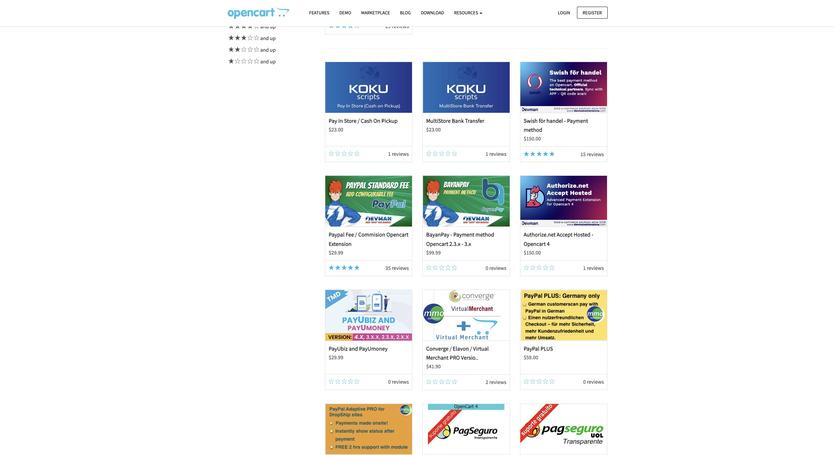 Task type: vqa. For each thing, say whether or not it's contained in the screenshot.


Task type: describe. For each thing, give the bounding box(es) containing it.
reviews for paypal plus
[[587, 378, 604, 385]]

and for fourth and up link
[[260, 58, 269, 65]]

- left 3.x
[[462, 240, 464, 247]]

opencart for paypal fee / commision opencart extension
[[387, 231, 409, 238]]

1 and up link from the top
[[228, 23, 276, 30]]

reviews for converge / elavon / virtual merchant pro versio..
[[490, 379, 507, 385]]

$41.90
[[427, 363, 441, 370]]

opencart  payment gateways image
[[228, 7, 289, 19]]

fee
[[346, 231, 354, 238]]

35 reviews
[[386, 265, 409, 271]]

pay
[[329, 117, 337, 124]]

extension
[[329, 240, 352, 247]]

0 reviews for payubiz and payumoney
[[388, 378, 409, 385]]

2
[[486, 379, 489, 385]]

bayanpay - payment method opencart 2.3.x - 3.x $99.99
[[427, 231, 495, 256]]

$23.00 inside pay in store / cash on pickup $23.00
[[329, 126, 344, 133]]

marketplace
[[361, 10, 390, 16]]

hosted
[[574, 231, 591, 238]]

$29.99 inside 'payubiz and payumoney $29.99'
[[329, 354, 344, 361]]

demo link
[[335, 7, 356, 19]]

$150.00 for authorize.net accept hosted - opencart 4
[[524, 249, 541, 256]]

15
[[581, 151, 586, 157]]

pay in store / cash on pickup $23.00
[[329, 117, 398, 133]]

paypal plus link
[[524, 345, 553, 352]]

payubiz and payumoney $29.99
[[329, 345, 388, 361]]

method inside swish för handel - payment method $150.00
[[524, 126, 543, 133]]

bayanpay - payment method opencart 2.3.x - 3.x image
[[423, 176, 510, 227]]

swish för handel - payment method link
[[524, 117, 588, 133]]

2 and up link from the top
[[228, 35, 276, 41]]

authorize.net
[[524, 231, 556, 238]]

store
[[344, 117, 357, 124]]

1 reviews for multistore bank transfer
[[486, 150, 507, 157]]

$99.99
[[427, 249, 441, 256]]

paypal plus $59.00
[[524, 345, 553, 361]]

on
[[374, 117, 381, 124]]

converge / elavon / virtual merchant pro versio.. link
[[427, 345, 489, 361]]

$23.00 inside multistore bank transfer $23.00
[[427, 126, 441, 133]]

demo
[[340, 10, 351, 16]]

paypal
[[524, 345, 540, 352]]

15 reviews
[[581, 151, 604, 157]]

accept
[[557, 231, 573, 238]]

$59.00
[[524, 354, 539, 361]]

reviews for swish för handel - payment method
[[587, 151, 604, 157]]

$29.99 inside paypal fee / commision opencart extension $29.99
[[329, 249, 344, 256]]

0 for bayanpay - payment method opencart 2.3.x - 3.x
[[486, 265, 489, 271]]

merchant
[[427, 354, 449, 361]]

elavon
[[453, 345, 469, 352]]

login
[[558, 10, 571, 16]]

blog link
[[395, 7, 416, 19]]

för
[[539, 117, 546, 124]]

commision
[[359, 231, 386, 238]]

35
[[386, 265, 391, 271]]

and up for 1st and up link from the top of the page
[[259, 23, 276, 30]]

register
[[583, 10, 602, 16]]

1 reviews for pay in store / cash on pickup
[[388, 150, 409, 157]]

converge
[[427, 345, 449, 352]]

payubiz and payumoney image
[[326, 290, 412, 341]]

- up 2.3.x
[[451, 231, 453, 238]]

pay in store / cash on pickup image
[[326, 62, 412, 113]]

swish
[[524, 117, 538, 124]]

$150.00 for swish för handel - payment method
[[524, 135, 541, 142]]

and for 1st and up link from the top of the page
[[260, 23, 269, 30]]

reviews for multistore bank transfer
[[490, 150, 507, 157]]

handel
[[547, 117, 563, 124]]

1 for multistore bank transfer
[[486, 150, 489, 157]]

opencart for bayanpay - payment method opencart 2.3.x - 3.x
[[427, 240, 449, 247]]

authorize.net accept hosted - opencart 4 link
[[524, 231, 594, 247]]

pro
[[450, 354, 460, 361]]

pagseguro transparente (com pix) image
[[521, 404, 608, 455]]

and for second and up link from the bottom
[[260, 47, 269, 53]]

blog
[[400, 10, 411, 16]]

4
[[547, 240, 550, 247]]

up for fourth and up link
[[270, 58, 276, 65]]

- inside authorize.net accept hosted - opencart 4 $150.00
[[592, 231, 594, 238]]

0 reviews for bayanpay - payment method opencart 2.3.x - 3.x
[[486, 265, 507, 271]]



Task type: locate. For each thing, give the bounding box(es) containing it.
1 vertical spatial $150.00
[[524, 249, 541, 256]]

2 $150.00 from the top
[[524, 249, 541, 256]]

and up link
[[228, 23, 276, 30], [228, 35, 276, 41], [228, 47, 276, 53], [228, 58, 276, 65]]

swish för handel - payment method image
[[521, 62, 608, 113]]

and up
[[259, 23, 276, 30], [259, 35, 276, 41], [259, 47, 276, 53], [259, 58, 276, 65]]

1 horizontal spatial $23.00
[[427, 126, 441, 133]]

2 up from the top
[[270, 35, 276, 41]]

0 horizontal spatial $23.00
[[329, 126, 344, 133]]

and up for second and up link from the top of the page
[[259, 35, 276, 41]]

2.3.x
[[450, 240, 461, 247]]

rating
[[228, 2, 246, 10]]

paypal plus image
[[521, 290, 608, 341]]

virtual
[[473, 345, 489, 352]]

star light o image
[[355, 23, 360, 28], [247, 47, 253, 52], [253, 47, 259, 52], [240, 59, 247, 64], [253, 59, 259, 64], [329, 151, 334, 156], [335, 151, 341, 156], [342, 151, 347, 156], [348, 151, 354, 156], [355, 151, 360, 156], [446, 151, 451, 156], [427, 265, 432, 270], [433, 265, 438, 270], [439, 265, 445, 270], [452, 265, 457, 270], [537, 265, 542, 270], [543, 265, 549, 270], [329, 379, 334, 384], [342, 379, 347, 384], [348, 379, 354, 384], [531, 379, 536, 384], [537, 379, 542, 384], [543, 379, 549, 384], [427, 379, 432, 384], [439, 379, 445, 384], [446, 379, 451, 384]]

multistore bank transfer image
[[423, 62, 510, 113]]

reviews for payubiz and payumoney
[[392, 378, 409, 385]]

multistore bank transfer link
[[427, 117, 485, 124]]

1 vertical spatial payment
[[454, 231, 475, 238]]

reviews
[[392, 23, 409, 29], [392, 150, 409, 157], [490, 150, 507, 157], [587, 151, 604, 157], [392, 265, 409, 271], [490, 265, 507, 271], [587, 265, 604, 271], [392, 378, 409, 385], [587, 378, 604, 385], [490, 379, 507, 385]]

login link
[[553, 7, 576, 19]]

reviews for paypal fee / commision opencart extension
[[392, 265, 409, 271]]

star light image
[[329, 23, 334, 28], [335, 23, 341, 28], [342, 23, 347, 28], [348, 23, 354, 28], [234, 23, 240, 29], [228, 35, 234, 40], [234, 35, 240, 40], [524, 151, 529, 156], [537, 151, 542, 156], [543, 151, 549, 156], [550, 151, 555, 156]]

1
[[388, 150, 391, 157], [486, 150, 489, 157], [584, 265, 586, 271]]

0 for paypal plus
[[584, 378, 586, 385]]

and up for second and up link from the bottom
[[259, 47, 276, 53]]

$23.00
[[329, 126, 344, 133], [427, 126, 441, 133]]

3 and up link from the top
[[228, 47, 276, 53]]

plus
[[541, 345, 553, 352]]

authorize.net accept hosted - opencart 4 image
[[521, 176, 608, 227]]

free
[[329, 7, 340, 14]]

2 horizontal spatial 1 reviews
[[584, 265, 604, 271]]

/ up pro
[[450, 345, 452, 352]]

/ left "cash"
[[358, 117, 360, 124]]

0 horizontal spatial method
[[476, 231, 495, 238]]

$150.00 down swish
[[524, 135, 541, 142]]

reviews for authorize.net accept hosted - opencart 4
[[587, 265, 604, 271]]

opencart right commision at the left
[[387, 231, 409, 238]]

4 and up from the top
[[259, 58, 276, 65]]

versio..
[[461, 354, 479, 361]]

1 horizontal spatial 0 reviews
[[486, 265, 507, 271]]

1 $23.00 from the left
[[329, 126, 344, 133]]

pagseguro transparente (com pix) - opencart 4 image
[[423, 404, 510, 455]]

1 reviews
[[388, 150, 409, 157], [486, 150, 507, 157], [584, 265, 604, 271]]

opencart inside the bayanpay - payment method opencart 2.3.x - 3.x $99.99
[[427, 240, 449, 247]]

in
[[339, 117, 343, 124]]

transfer
[[465, 117, 485, 124]]

download
[[421, 10, 444, 16]]

0 vertical spatial payment
[[567, 117, 588, 124]]

0 reviews for paypal plus
[[584, 378, 604, 385]]

1 horizontal spatial 0
[[486, 265, 489, 271]]

- right hosted
[[592, 231, 594, 238]]

and for second and up link from the top of the page
[[260, 35, 269, 41]]

pickup
[[382, 117, 398, 124]]

payubiz and payumoney link
[[329, 345, 388, 352]]

- inside swish för handel - payment method $150.00
[[565, 117, 566, 124]]

reviews for pay in store / cash on pickup
[[392, 150, 409, 157]]

-
[[565, 117, 566, 124], [451, 231, 453, 238], [592, 231, 594, 238], [462, 240, 464, 247]]

/ right fee on the left
[[355, 231, 357, 238]]

/
[[358, 117, 360, 124], [355, 231, 357, 238], [450, 345, 452, 352], [470, 345, 472, 352]]

up for 1st and up link from the top of the page
[[270, 23, 276, 30]]

register link
[[577, 7, 608, 19]]

1 and up from the top
[[259, 23, 276, 30]]

0 for payubiz and payumoney
[[388, 378, 391, 385]]

- right handel at the top
[[565, 117, 566, 124]]

1 horizontal spatial 1 reviews
[[486, 150, 507, 157]]

bank
[[452, 117, 464, 124]]

opencart inside paypal fee / commision opencart extension $29.99
[[387, 231, 409, 238]]

0 reviews
[[486, 265, 507, 271], [388, 378, 409, 385], [584, 378, 604, 385]]

bayanpay
[[427, 231, 450, 238]]

$29.99 down extension
[[329, 249, 344, 256]]

2 reviews
[[486, 379, 507, 385]]

up for second and up link from the top of the page
[[270, 35, 276, 41]]

$150.00 inside authorize.net accept hosted - opencart 4 $150.00
[[524, 249, 541, 256]]

0 horizontal spatial payment
[[454, 231, 475, 238]]

1 horizontal spatial 1
[[486, 150, 489, 157]]

1 horizontal spatial opencart
[[427, 240, 449, 247]]

method inside the bayanpay - payment method opencart 2.3.x - 3.x $99.99
[[476, 231, 495, 238]]

/ inside pay in store / cash on pickup $23.00
[[358, 117, 360, 124]]

1 for pay in store / cash on pickup
[[388, 150, 391, 157]]

download link
[[416, 7, 449, 19]]

0 horizontal spatial 1
[[388, 150, 391, 157]]

and up for fourth and up link
[[259, 58, 276, 65]]

star light o image
[[253, 23, 259, 29], [247, 35, 253, 40], [253, 35, 259, 40], [240, 47, 247, 52], [234, 59, 240, 64], [247, 59, 253, 64], [427, 151, 432, 156], [433, 151, 438, 156], [439, 151, 445, 156], [452, 151, 457, 156], [446, 265, 451, 270], [524, 265, 529, 270], [531, 265, 536, 270], [550, 265, 555, 270], [335, 379, 341, 384], [355, 379, 360, 384], [524, 379, 529, 384], [550, 379, 555, 384], [433, 379, 438, 384], [452, 379, 457, 384]]

reviews for bayanpay - payment method opencart 2.3.x - 3.x
[[490, 265, 507, 271]]

$150.00 inside swish för handel - payment method $150.00
[[524, 135, 541, 142]]

payumoney
[[359, 345, 388, 352]]

cash
[[361, 117, 373, 124]]

opencart for authorize.net accept hosted - opencart 4
[[524, 240, 546, 247]]

features
[[309, 10, 330, 16]]

multistore bank transfer $23.00
[[427, 117, 485, 133]]

paypal fee / commision opencart extension $29.99
[[329, 231, 409, 256]]

converge / elavon / virtual merchant pro versio.. $41.90
[[427, 345, 489, 370]]

pay in store / cash on pickup link
[[329, 117, 398, 124]]

0 horizontal spatial 0
[[388, 378, 391, 385]]

2 $23.00 from the left
[[427, 126, 441, 133]]

opencart down the bayanpay
[[427, 240, 449, 247]]

1 for authorize.net accept hosted - opencart 4
[[584, 265, 586, 271]]

$29.99 down payubiz
[[329, 354, 344, 361]]

1 horizontal spatial payment
[[567, 117, 588, 124]]

1 up from the top
[[270, 23, 276, 30]]

features link
[[304, 7, 335, 19]]

bayanpay - payment method opencart 2.3.x - 3.x link
[[427, 231, 495, 247]]

1 $29.99 from the top
[[329, 249, 344, 256]]

29
[[386, 23, 391, 29]]

and
[[260, 23, 269, 30], [260, 35, 269, 41], [260, 47, 269, 53], [260, 58, 269, 65], [349, 345, 358, 352]]

3 up from the top
[[270, 47, 276, 53]]

up
[[270, 23, 276, 30], [270, 35, 276, 41], [270, 47, 276, 53], [270, 58, 276, 65]]

2 and up from the top
[[259, 35, 276, 41]]

0 vertical spatial $29.99
[[329, 249, 344, 256]]

payment right handel at the top
[[567, 117, 588, 124]]

$150.00
[[524, 135, 541, 142], [524, 249, 541, 256]]

2 $29.99 from the top
[[329, 354, 344, 361]]

multistore
[[427, 117, 451, 124]]

2 horizontal spatial 0
[[584, 378, 586, 385]]

/ up versio..
[[470, 345, 472, 352]]

paypal
[[329, 231, 345, 238]]

0 vertical spatial $150.00
[[524, 135, 541, 142]]

$23.00 down the pay
[[329, 126, 344, 133]]

1 reviews for authorize.net accept hosted - opencart 4
[[584, 265, 604, 271]]

payment up 3.x
[[454, 231, 475, 238]]

2 horizontal spatial opencart
[[524, 240, 546, 247]]

paypal adaptive pro  -- designed for dropship si.. image
[[326, 404, 412, 455]]

$29.99
[[329, 249, 344, 256], [329, 354, 344, 361]]

4 up from the top
[[270, 58, 276, 65]]

up for second and up link from the bottom
[[270, 47, 276, 53]]

2 horizontal spatial 0 reviews
[[584, 378, 604, 385]]

1 $150.00 from the top
[[524, 135, 541, 142]]

1 vertical spatial $29.99
[[329, 354, 344, 361]]

resources
[[454, 10, 479, 16]]

0 vertical spatial method
[[524, 126, 543, 133]]

29 reviews
[[386, 23, 409, 29]]

3 and up from the top
[[259, 47, 276, 53]]

1 vertical spatial method
[[476, 231, 495, 238]]

0
[[486, 265, 489, 271], [388, 378, 391, 385], [584, 378, 586, 385]]

paypal fee / commision opencart extension link
[[329, 231, 409, 247]]

3.x
[[465, 240, 472, 247]]

0 horizontal spatial opencart
[[387, 231, 409, 238]]

swish för handel - payment method $150.00
[[524, 117, 588, 142]]

opencart down authorize.net
[[524, 240, 546, 247]]

/ inside paypal fee / commision opencart extension $29.99
[[355, 231, 357, 238]]

payubiz
[[329, 345, 348, 352]]

marketplace link
[[356, 7, 395, 19]]

payment inside the bayanpay - payment method opencart 2.3.x - 3.x $99.99
[[454, 231, 475, 238]]

payment
[[567, 117, 588, 124], [454, 231, 475, 238]]

authorize.net accept hosted - opencart 4 $150.00
[[524, 231, 594, 256]]

1 horizontal spatial method
[[524, 126, 543, 133]]

opencart
[[387, 231, 409, 238], [427, 240, 449, 247], [524, 240, 546, 247]]

method
[[524, 126, 543, 133], [476, 231, 495, 238]]

$150.00 down authorize.net
[[524, 249, 541, 256]]

and inside 'payubiz and payumoney $29.99'
[[349, 345, 358, 352]]

4 and up link from the top
[[228, 58, 276, 65]]

resources link
[[449, 7, 488, 19]]

2 horizontal spatial 1
[[584, 265, 586, 271]]

converge / elavon / virtual merchant  pro versio.. image
[[423, 290, 510, 341]]

0 horizontal spatial 1 reviews
[[388, 150, 409, 157]]

0 horizontal spatial 0 reviews
[[388, 378, 409, 385]]

star light image
[[228, 23, 234, 29], [240, 23, 247, 29], [247, 23, 253, 29], [240, 35, 247, 40], [228, 47, 234, 52], [234, 47, 240, 52], [228, 59, 234, 64], [531, 151, 536, 156], [329, 265, 334, 270], [335, 265, 341, 270], [342, 265, 347, 270], [348, 265, 354, 270], [355, 265, 360, 270]]

payment inside swish för handel - payment method $150.00
[[567, 117, 588, 124]]

paypal fee / commision opencart extension image
[[326, 176, 412, 227]]

$23.00 down the multistore
[[427, 126, 441, 133]]

opencart inside authorize.net accept hosted - opencart 4 $150.00
[[524, 240, 546, 247]]



